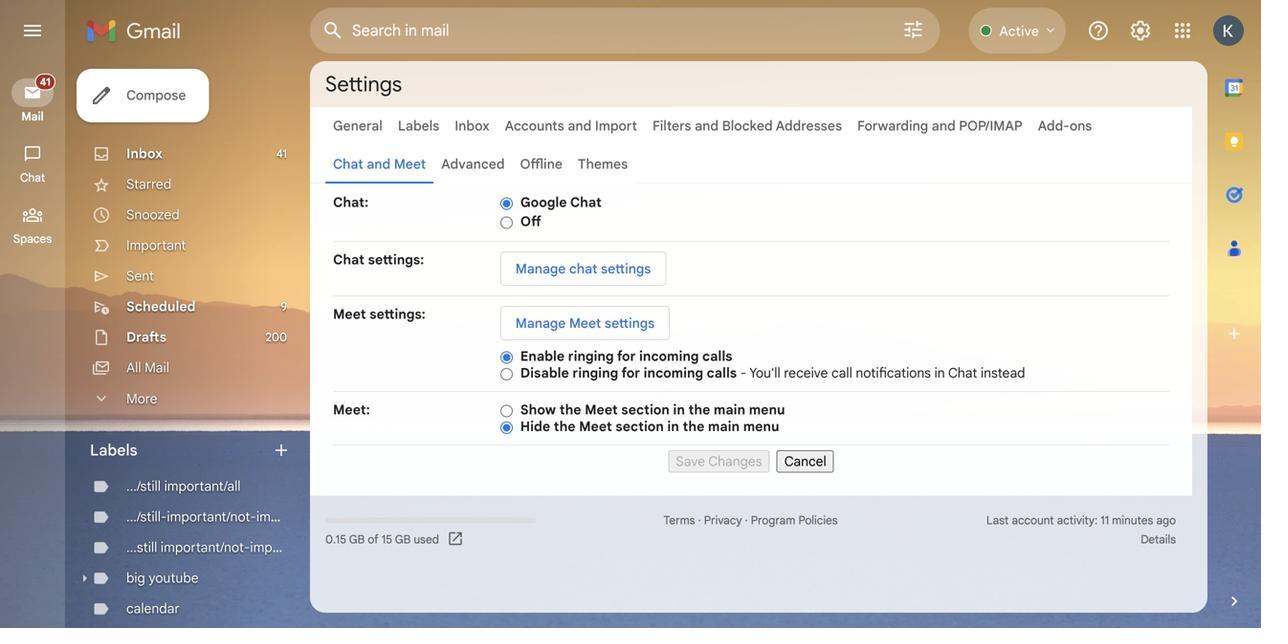 Task type: locate. For each thing, give the bounding box(es) containing it.
0 vertical spatial labels
[[398, 118, 440, 134]]

1 horizontal spatial labels
[[398, 118, 440, 134]]

.../still
[[126, 479, 161, 495]]

navigation
[[0, 61, 67, 629], [333, 446, 1170, 473]]

important/not- for ...still
[[161, 540, 250, 557]]

main down -
[[714, 402, 746, 419]]

for
[[617, 348, 636, 365], [622, 365, 640, 382]]

scheduled link
[[126, 299, 196, 315]]

labels for labels link on the top left of the page
[[398, 118, 440, 134]]

manage up the enable
[[516, 315, 566, 332]]

and
[[568, 118, 592, 134], [695, 118, 719, 134], [932, 118, 956, 134], [367, 156, 391, 173]]

offline link
[[520, 156, 563, 173]]

forwarding and pop/imap link
[[858, 118, 1023, 134]]

0 vertical spatial inbox
[[455, 118, 490, 134]]

0 vertical spatial mail
[[21, 110, 44, 124]]

navigation containing save changes
[[333, 446, 1170, 473]]

and for accounts
[[568, 118, 592, 134]]

.../still important/all
[[126, 479, 241, 495]]

main for hide the meet section in the main menu
[[708, 419, 740, 435]]

0.15 gb of 15 gb used
[[325, 533, 439, 547]]

gb left of
[[349, 533, 365, 547]]

manage inside button
[[516, 315, 566, 332]]

0 vertical spatial inbox link
[[455, 118, 490, 134]]

forwarding
[[858, 118, 929, 134]]

last
[[987, 514, 1009, 528]]

menu
[[749, 402, 785, 419], [743, 419, 780, 435]]

off
[[520, 213, 541, 230]]

0 vertical spatial 41
[[40, 76, 51, 89]]

sent
[[126, 268, 154, 285]]

settings
[[325, 71, 402, 98]]

1 horizontal spatial navigation
[[333, 446, 1170, 473]]

chat settings: manage chat settings
[[333, 252, 651, 277]]

mail heading
[[0, 109, 65, 124]]

1 horizontal spatial gb
[[395, 533, 411, 547]]

chat up chat:
[[333, 156, 363, 173]]

search in mail image
[[316, 13, 350, 48]]

mail right the all at the left of the page
[[145, 360, 169, 377]]

youtube
[[149, 570, 199, 587]]

chat up the spaces "heading"
[[20, 171, 45, 185]]

and right 'filters'
[[695, 118, 719, 134]]

Off radio
[[500, 216, 513, 230]]

0 horizontal spatial mail
[[21, 110, 44, 124]]

0 horizontal spatial labels
[[90, 441, 137, 460]]

main menu image
[[21, 19, 44, 42]]

hide the meet section in the main menu
[[520, 419, 780, 435]]

important left 0.15
[[250, 540, 310, 557]]

and for filters
[[695, 118, 719, 134]]

0 horizontal spatial inbox link
[[126, 145, 163, 162]]

1 horizontal spatial 41
[[276, 147, 287, 161]]

important link
[[126, 237, 186, 254]]

general link
[[333, 118, 383, 134]]

inbox link up starred
[[126, 145, 163, 162]]

meet inside button
[[569, 315, 601, 332]]

0 horizontal spatial 41
[[40, 76, 51, 89]]

the
[[560, 402, 582, 419], [689, 402, 711, 419], [554, 419, 576, 435], [683, 419, 705, 435]]

add-
[[1038, 118, 1070, 134]]

meet down "enable ringing for incoming calls"
[[585, 402, 618, 419]]

section
[[621, 402, 670, 419], [616, 419, 664, 435]]

tab list
[[1208, 61, 1261, 560]]

and for forwarding
[[932, 118, 956, 134]]

settings right chat
[[601, 261, 651, 277]]

0 horizontal spatial navigation
[[0, 61, 67, 629]]

add-ons
[[1038, 118, 1092, 134]]

1 vertical spatial mail
[[145, 360, 169, 377]]

manage left chat
[[516, 261, 566, 277]]

manage meet settings
[[516, 315, 655, 332]]

calendar
[[126, 601, 180, 618]]

1 vertical spatial manage
[[516, 315, 566, 332]]

important up ...still important/not-important link
[[256, 509, 316, 526]]

1 vertical spatial important
[[250, 540, 310, 557]]

ringing right "disable"
[[573, 365, 618, 382]]

1 vertical spatial settings:
[[370, 306, 426, 323]]

· right privacy link
[[745, 514, 748, 528]]

inbox link
[[455, 118, 490, 134], [126, 145, 163, 162]]

save
[[676, 454, 705, 470]]

you'll
[[750, 365, 781, 382]]

forwarding and pop/imap
[[858, 118, 1023, 134]]

1 horizontal spatial mail
[[145, 360, 169, 377]]

mail
[[21, 110, 44, 124], [145, 360, 169, 377]]

all
[[126, 360, 141, 377]]

important/not- down ".../still-important/not-important" "link"
[[161, 540, 250, 557]]

manage inside chat settings: manage chat settings
[[516, 261, 566, 277]]

gmail image
[[86, 11, 190, 50]]

enable ringing for incoming calls
[[520, 348, 733, 365]]

snoozed
[[126, 207, 180, 223]]

meet
[[394, 156, 426, 173], [333, 306, 366, 323], [569, 315, 601, 332], [585, 402, 618, 419], [579, 419, 612, 435]]

important for .../still-important/not-important
[[256, 509, 316, 526]]

disable
[[520, 365, 569, 382]]

and left import
[[568, 118, 592, 134]]

1 vertical spatial labels
[[90, 441, 137, 460]]

· right "terms" link
[[698, 514, 701, 528]]

1 vertical spatial inbox link
[[126, 145, 163, 162]]

privacy link
[[704, 514, 742, 528]]

changes
[[709, 454, 762, 470]]

settings up "enable ringing for incoming calls"
[[605, 315, 655, 332]]

gb right 15
[[395, 533, 411, 547]]

ringing for disable
[[573, 365, 618, 382]]

chat inside heading
[[20, 171, 45, 185]]

2 manage from the top
[[516, 315, 566, 332]]

0 vertical spatial important/not-
[[167, 509, 256, 526]]

spaces heading
[[0, 232, 65, 247]]

calls for disable ringing for incoming calls - you'll receive call notifications in chat instead
[[707, 365, 737, 382]]

for for disable
[[622, 365, 640, 382]]

0 vertical spatial important
[[256, 509, 316, 526]]

important
[[256, 509, 316, 526], [250, 540, 310, 557]]

settings: inside chat settings: manage chat settings
[[368, 252, 424, 268]]

important/not- up ...still important/not-important link
[[167, 509, 256, 526]]

scheduled
[[126, 299, 196, 315]]

chat
[[569, 261, 598, 277]]

main up save changes button
[[708, 419, 740, 435]]

filters and blocked addresses
[[653, 118, 842, 134]]

1 horizontal spatial inbox link
[[455, 118, 490, 134]]

1 manage from the top
[[516, 261, 566, 277]]

Google Chat radio
[[500, 197, 513, 211]]

terms link
[[664, 514, 695, 528]]

menu up changes
[[743, 419, 780, 435]]

Search in mail search field
[[310, 8, 940, 54]]

meet down labels link on the top left of the page
[[394, 156, 426, 173]]

0 vertical spatial settings
[[601, 261, 651, 277]]

1 vertical spatial inbox
[[126, 145, 163, 162]]

inbox up starred
[[126, 145, 163, 162]]

and down general link
[[367, 156, 391, 173]]

incoming for disable
[[644, 365, 704, 382]]

offline
[[520, 156, 563, 173]]

used
[[414, 533, 439, 547]]

main for show the meet section in the main menu
[[714, 402, 746, 419]]

for for enable
[[617, 348, 636, 365]]

meet:
[[333, 402, 370, 419]]

chat inside chat settings: manage chat settings
[[333, 252, 365, 268]]

incoming for enable
[[639, 348, 699, 365]]

instead
[[981, 365, 1026, 382]]

starred
[[126, 176, 172, 193]]

settings:
[[368, 252, 424, 268], [370, 306, 426, 323]]

0 horizontal spatial ·
[[698, 514, 701, 528]]

1 vertical spatial important/not-
[[161, 540, 250, 557]]

details link
[[1141, 533, 1176, 547]]

chat:
[[333, 194, 369, 211]]

menu for hide the meet section in the main menu
[[743, 419, 780, 435]]

program policies link
[[751, 514, 838, 528]]

accounts and import
[[505, 118, 637, 134]]

labels up .../still
[[90, 441, 137, 460]]

meet for hide
[[579, 419, 612, 435]]

41 link
[[11, 74, 56, 107]]

chat left instead
[[949, 365, 978, 382]]

chat down chat:
[[333, 252, 365, 268]]

·
[[698, 514, 701, 528], [745, 514, 748, 528]]

menu down you'll
[[749, 402, 785, 419]]

navigation containing mail
[[0, 61, 67, 629]]

settings: for chat
[[368, 252, 424, 268]]

1 vertical spatial settings
[[605, 315, 655, 332]]

program
[[751, 514, 796, 528]]

.../still-important/not-important
[[126, 509, 316, 526]]

inbox up advanced
[[455, 118, 490, 134]]

1 vertical spatial 41
[[276, 147, 287, 161]]

and left pop/imap
[[932, 118, 956, 134]]

chat and meet link
[[333, 156, 426, 173]]

big youtube
[[126, 570, 199, 587]]

0 vertical spatial settings:
[[368, 252, 424, 268]]

more
[[126, 391, 157, 407]]

0 horizontal spatial gb
[[349, 533, 365, 547]]

ringing down manage meet settings button
[[568, 348, 614, 365]]

0 vertical spatial manage
[[516, 261, 566, 277]]

for down manage meet settings button
[[617, 348, 636, 365]]

important/not-
[[167, 509, 256, 526], [161, 540, 250, 557]]

policies
[[799, 514, 838, 528]]

inbox
[[455, 118, 490, 134], [126, 145, 163, 162]]

snoozed link
[[126, 207, 180, 223]]

2 gb from the left
[[395, 533, 411, 547]]

1 · from the left
[[698, 514, 701, 528]]

41 inside 41 link
[[40, 76, 51, 89]]

mail down 41 link
[[21, 110, 44, 124]]

Show the Meet section in the main menu radio
[[500, 404, 513, 419]]

meet for chat
[[394, 156, 426, 173]]

labels up chat and meet 'link'
[[398, 118, 440, 134]]

enable
[[520, 348, 565, 365]]

ringing
[[568, 348, 614, 365], [573, 365, 618, 382]]

in for hide the meet section in the main menu
[[668, 419, 679, 435]]

1 horizontal spatial ·
[[745, 514, 748, 528]]

inbox link up advanced
[[455, 118, 490, 134]]

for up show the meet section in the main menu
[[622, 365, 640, 382]]

meet up "enable ringing for incoming calls"
[[569, 315, 601, 332]]

footer
[[310, 512, 1193, 550]]

meet right "show"
[[579, 419, 612, 435]]



Task type: describe. For each thing, give the bounding box(es) containing it.
big
[[126, 570, 145, 587]]

2 · from the left
[[745, 514, 748, 528]]

mail inside heading
[[21, 110, 44, 124]]

settings image
[[1129, 19, 1152, 42]]

themes link
[[578, 156, 628, 173]]

show the meet section in the main menu
[[520, 402, 785, 419]]

drafts
[[126, 329, 167, 346]]

show
[[520, 402, 556, 419]]

15
[[382, 533, 392, 547]]

google
[[520, 194, 567, 211]]

meet for show
[[585, 402, 618, 419]]

cancel
[[785, 454, 827, 470]]

settings inside chat settings: manage chat settings
[[601, 261, 651, 277]]

starred link
[[126, 176, 172, 193]]

in for show the meet section in the main menu
[[673, 402, 685, 419]]

save changes
[[676, 454, 762, 470]]

chat for chat
[[20, 171, 45, 185]]

settings inside manage meet settings button
[[605, 315, 655, 332]]

notifications
[[856, 365, 931, 382]]

1 gb from the left
[[349, 533, 365, 547]]

receive
[[784, 365, 828, 382]]

.../still-
[[126, 509, 167, 526]]

filters and blocked addresses link
[[653, 118, 842, 134]]

0 horizontal spatial inbox
[[126, 145, 163, 162]]

chat down themes
[[570, 194, 602, 211]]

9
[[281, 300, 287, 314]]

footer containing terms
[[310, 512, 1193, 550]]

hide
[[520, 419, 550, 435]]

chat heading
[[0, 170, 65, 186]]

drafts link
[[126, 329, 167, 346]]

menu for show the meet section in the main menu
[[749, 402, 785, 419]]

and for chat
[[367, 156, 391, 173]]

Disable ringing for incoming calls radio
[[500, 367, 513, 382]]

blocked
[[722, 118, 773, 134]]

general
[[333, 118, 383, 134]]

privacy
[[704, 514, 742, 528]]

chat and meet
[[333, 156, 426, 173]]

ago
[[1157, 514, 1176, 528]]

account
[[1012, 514, 1054, 528]]

all mail
[[126, 360, 169, 377]]

themes
[[578, 156, 628, 173]]

advanced link
[[441, 156, 505, 173]]

support image
[[1087, 19, 1110, 42]]

ons
[[1070, 118, 1092, 134]]

section for hide
[[616, 419, 664, 435]]

calls for enable ringing for incoming calls
[[703, 348, 733, 365]]

save changes button
[[668, 451, 770, 473]]

Enable ringing for incoming calls radio
[[500, 351, 513, 365]]

minutes
[[1112, 514, 1154, 528]]

more button
[[77, 384, 299, 414]]

call
[[832, 365, 853, 382]]

labels link
[[398, 118, 440, 134]]

...still important/not-important
[[126, 540, 310, 557]]

manage meet settings button
[[500, 306, 670, 341]]

filters
[[653, 118, 692, 134]]

.../still important/all link
[[126, 479, 241, 495]]

.../still-important/not-important link
[[126, 509, 316, 526]]

follow link to manage storage image
[[447, 531, 466, 550]]

11
[[1101, 514, 1109, 528]]

import
[[595, 118, 637, 134]]

meet right 9
[[333, 306, 366, 323]]

important
[[126, 237, 186, 254]]

google chat
[[520, 194, 602, 211]]

labels heading
[[90, 441, 272, 460]]

pop/imap
[[959, 118, 1023, 134]]

meet settings:
[[333, 306, 426, 323]]

big youtube link
[[126, 570, 199, 587]]

disable ringing for incoming calls - you'll receive call notifications in chat instead
[[520, 365, 1026, 382]]

200
[[266, 331, 287, 345]]

of
[[368, 533, 379, 547]]

settings: for meet
[[370, 306, 426, 323]]

important/not- for .../still-
[[167, 509, 256, 526]]

add-ons link
[[1038, 118, 1092, 134]]

1 horizontal spatial inbox
[[455, 118, 490, 134]]

chat for chat and meet
[[333, 156, 363, 173]]

last account activity: 11 minutes ago details
[[987, 514, 1176, 547]]

all mail link
[[126, 360, 169, 377]]

chat for chat settings: manage chat settings
[[333, 252, 365, 268]]

accounts and import link
[[505, 118, 637, 134]]

section for show
[[621, 402, 670, 419]]

calendar link
[[126, 601, 180, 618]]

Search in mail text field
[[352, 21, 848, 40]]

spaces
[[13, 232, 52, 246]]

important for ...still important/not-important
[[250, 540, 310, 557]]

sent link
[[126, 268, 154, 285]]

compose button
[[77, 69, 209, 123]]

activity:
[[1057, 514, 1098, 528]]

labels for 'labels' heading
[[90, 441, 137, 460]]

addresses
[[776, 118, 842, 134]]

ringing for enable
[[568, 348, 614, 365]]

terms
[[664, 514, 695, 528]]

advanced
[[441, 156, 505, 173]]

...still
[[126, 540, 157, 557]]

Hide the Meet section in the main menu radio
[[500, 421, 513, 435]]

advanced search options image
[[894, 11, 933, 49]]

0.15
[[325, 533, 346, 547]]

cancel button
[[777, 451, 834, 473]]

manage chat settings button
[[500, 252, 666, 286]]



Task type: vqa. For each thing, say whether or not it's contained in the screenshot.
the Forums in the left of the page
no



